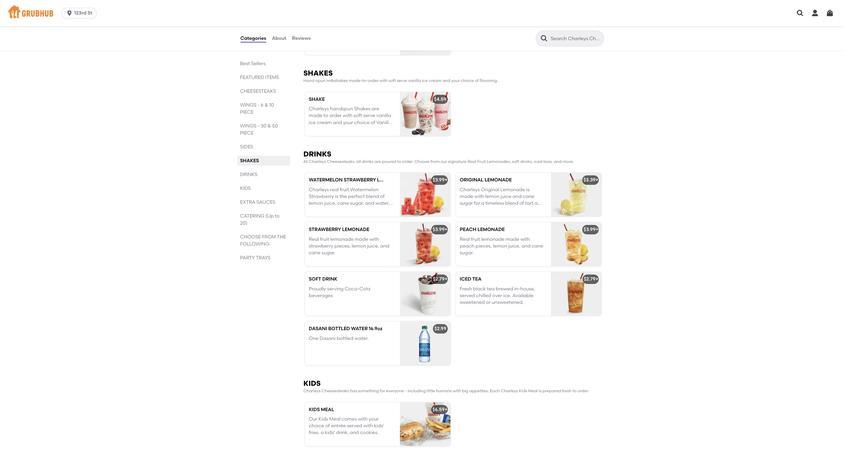Task type: describe. For each thing, give the bounding box(es) containing it.
dasani bottled water 16.9oz image
[[400, 321, 451, 365]]

soft drink
[[309, 276, 338, 282]]

drinks at charleys cheesesteaks, all drinks are poured to order. choose from our signature real fruit lemonades, soft drinks, iced teas, and more.
[[304, 150, 574, 164]]

- for 30
[[258, 123, 260, 129]]

piece for wings - 6 & 10 piece
[[240, 109, 254, 115]]

fruit
[[478, 159, 486, 164]]

chicken
[[342, 25, 360, 31]]

cheesesteaks,
[[327, 159, 356, 164]]

choice inside four boneless chicken wings hand- tossed in your choice of sauce or rub.
[[342, 32, 357, 38]]

kids charleys cheesesteaks has something for everyone - including little humans with big appetites. each charleys kids meal is prepared fresh to order.
[[304, 379, 589, 393]]

something
[[358, 389, 379, 393]]

order. inside drinks at charleys cheesesteaks, all drinks are poured to order. choose from our signature real fruit lemonades, soft drinks, iced teas, and more.
[[403, 159, 414, 164]]

proudly serving coca-cola beverages
[[309, 286, 371, 298]]

+ for soft drink
[[445, 276, 448, 282]]

kids inside the our kids meal comes with your choice of entrée served with kids' fries, a kids' drink, and cookies.
[[319, 416, 328, 422]]

hand-
[[304, 78, 316, 83]]

catering (up to 20)
[[240, 213, 280, 226]]

black
[[474, 286, 486, 292]]

the
[[277, 234, 286, 240]]

peach
[[460, 227, 477, 232]]

kids for kids
[[240, 185, 251, 191]]

kids meal image
[[400, 402, 451, 446]]

reviews button
[[292, 26, 311, 51]]

are
[[375, 159, 381, 164]]

bottled
[[329, 326, 350, 332]]

with inside 'real fruit lemonade made with strawberry pieces, lemon juice, and cane sugar.'
[[370, 236, 379, 242]]

lemonade down poured
[[377, 177, 405, 183]]

sides
[[240, 144, 253, 150]]

$3.99 + for peach lemonade
[[433, 227, 448, 232]]

categories
[[241, 35, 267, 41]]

cane for real fruit lemonade made with peach pieces, lemon juice, and cane sugar.
[[532, 243, 544, 249]]

fries,
[[309, 430, 320, 436]]

cane inside the charleys original lemonade is made with lemon juice and cane sugar for a timeless blend of tart and sweet flavor.
[[523, 194, 535, 199]]

milkshakes
[[327, 78, 348, 83]]

order. inside the "kids charleys cheesesteaks has something for everyone - including little humans with big appetites. each charleys kids meal is prepared fresh to order."
[[578, 389, 589, 393]]

and inside 'real fruit lemonade made with strawberry pieces, lemon juice, and cane sugar.'
[[381, 243, 390, 249]]

flavoring.
[[480, 78, 498, 83]]

real fruit lemonade made with strawberry pieces, lemon juice, and cane sugar.
[[309, 236, 390, 256]]

(up
[[266, 213, 274, 219]]

sugar. for peach
[[460, 250, 474, 256]]

house,
[[521, 286, 536, 292]]

about button
[[272, 26, 287, 51]]

lemonades,
[[487, 159, 511, 164]]

for inside the "kids charleys cheesesteaks has something for everyone - including little humans with big appetites. each charleys kids meal is prepared fresh to order."
[[380, 389, 385, 393]]

1 vertical spatial strawberry
[[309, 227, 341, 232]]

dasani
[[320, 335, 336, 341]]

cream
[[429, 78, 442, 83]]

to inside drinks at charleys cheesesteaks, all drinks are poured to order. choose from our signature real fruit lemonades, soft drinks, iced teas, and more.
[[398, 159, 402, 164]]

- for 6
[[258, 102, 260, 108]]

little
[[427, 389, 435, 393]]

soft drink image
[[400, 272, 451, 316]]

all
[[357, 159, 361, 164]]

- inside the "kids charleys cheesesteaks has something for everyone - including little humans with big appetites. each charleys kids meal is prepared fresh to order."
[[405, 389, 407, 393]]

2 svg image from the left
[[827, 9, 835, 17]]

iced
[[460, 276, 472, 282]]

strawberry lemonade image
[[400, 222, 451, 266]]

meal inside the our kids meal comes with your choice of entrée served with kids' fries, a kids' drink, and cookies.
[[330, 416, 341, 422]]

to inside catering (up to 20)
[[275, 213, 280, 219]]

over
[[493, 293, 503, 298]]

extra sauces
[[240, 199, 276, 205]]

ice
[[422, 78, 428, 83]]

four boneless chicken wings hand- tossed in your choice of sauce or rub.
[[309, 25, 391, 45]]

+ for strawberry lemonade
[[445, 227, 448, 232]]

pieces, for peach
[[476, 243, 492, 249]]

boneless
[[320, 25, 340, 31]]

and inside the our kids meal comes with your choice of entrée served with kids' fries, a kids' drink, and cookies.
[[350, 430, 359, 436]]

fruit for strawberry
[[320, 236, 329, 242]]

vanilla
[[409, 78, 421, 83]]

is inside the charleys original lemonade is made with lemon juice and cane sugar for a timeless blend of tart and sweet flavor.
[[527, 187, 530, 192]]

kids for kids charleys cheesesteaks has something for everyone - including little humans with big appetites. each charleys kids meal is prepared fresh to order.
[[304, 379, 321, 388]]

made for real fruit lemonade made with strawberry pieces, lemon juice, and cane sugar.
[[355, 236, 369, 242]]

watermelon
[[309, 177, 343, 183]]

poured
[[382, 159, 397, 164]]

best sellers
[[240, 61, 266, 66]]

cane for real fruit lemonade made with strawberry pieces, lemon juice, and cane sugar.
[[309, 250, 321, 256]]

your inside shakes hand-spun milkshakes made-to-order with soft serve vanilla ice cream and your choice of flavoring.
[[452, 78, 460, 83]]

4pc boneless wings image
[[400, 11, 451, 55]]

& for 30
[[268, 123, 271, 129]]

$4.59
[[434, 96, 447, 102]]

tossed
[[309, 32, 324, 38]]

and inside shakes hand-spun milkshakes made-to-order with soft serve vanilla ice cream and your choice of flavoring.
[[443, 78, 451, 83]]

each
[[490, 389, 500, 393]]

50
[[272, 123, 278, 129]]

from
[[431, 159, 440, 164]]

sauce
[[364, 32, 378, 38]]

$6.59
[[433, 407, 445, 412]]

from
[[262, 234, 276, 240]]

reviews
[[292, 35, 311, 41]]

choose
[[240, 234, 261, 240]]

charleys inside the charleys original lemonade is made with lemon juice and cane sugar for a timeless blend of tart and sweet flavor.
[[460, 187, 480, 192]]

shake image
[[400, 92, 451, 136]]

cookies.
[[360, 430, 379, 436]]

pieces, for strawberry
[[335, 243, 351, 249]]

our kids meal comes with your choice of entrée served with kids' fries, a kids' drink, and cookies.
[[309, 416, 384, 436]]

extra
[[240, 199, 256, 205]]

Search Charleys Cheesesteaks and Wings search field
[[551, 35, 602, 42]]

main navigation navigation
[[0, 0, 845, 26]]

teas,
[[544, 159, 553, 164]]

with inside the charleys original lemonade is made with lemon juice and cane sugar for a timeless blend of tart and sweet flavor.
[[475, 194, 485, 199]]

spun
[[316, 78, 326, 83]]

fruit for peach
[[471, 236, 481, 242]]

served inside the our kids meal comes with your choice of entrée served with kids' fries, a kids' drink, and cookies.
[[347, 423, 363, 429]]

drinks for drinks at charleys cheesesteaks, all drinks are poured to order. choose from our signature real fruit lemonades, soft drinks, iced teas, and more.
[[304, 150, 332, 158]]

sweet
[[460, 207, 474, 213]]

wings - 30 & 50 piece
[[240, 123, 278, 136]]

shakes for shakes hand-spun milkshakes made-to-order with soft serve vanilla ice cream and your choice of flavoring.
[[304, 69, 333, 77]]

or inside four boneless chicken wings hand- tossed in your choice of sauce or rub.
[[379, 32, 383, 38]]

water.
[[355, 335, 369, 341]]

with inside shakes hand-spun milkshakes made-to-order with soft serve vanilla ice cream and your choice of flavoring.
[[380, 78, 388, 83]]

watermelon strawberry lemonade image
[[400, 173, 451, 217]]

cheesesteaks
[[240, 88, 276, 94]]

and inside drinks at charleys cheesesteaks, all drinks are poured to order. choose from our signature real fruit lemonades, soft drinks, iced teas, and more.
[[554, 159, 562, 164]]

watermelon strawberry lemonade
[[309, 177, 405, 183]]

sugar. for strawberry
[[322, 250, 336, 256]]

choose from the following:
[[240, 234, 286, 247]]

iced
[[534, 159, 543, 164]]

$3.39
[[584, 177, 596, 183]]

our
[[441, 159, 448, 164]]

one dasani bottled water.
[[309, 335, 369, 341]]

kids for kids meal
[[309, 407, 320, 412]]

6
[[261, 102, 264, 108]]

lemonade for real fruit lemonade made with strawberry pieces, lemon juice, and cane sugar.
[[342, 227, 370, 232]]

best
[[240, 61, 250, 66]]

cola
[[360, 286, 371, 292]]

available
[[513, 293, 534, 298]]

real inside drinks at charleys cheesesteaks, all drinks are poured to order. choose from our signature real fruit lemonades, soft drinks, iced teas, and more.
[[468, 159, 477, 164]]

real for real fruit lemonade made with peach pieces, lemon juice, and cane sugar.
[[460, 236, 470, 242]]

fresh
[[460, 286, 472, 292]]

has
[[350, 389, 357, 393]]

catering
[[240, 213, 265, 219]]

svg image inside 123rd st button
[[66, 10, 73, 17]]

of inside the charleys original lemonade is made with lemon juice and cane sugar for a timeless blend of tart and sweet flavor.
[[520, 200, 524, 206]]

16.9oz
[[369, 326, 383, 332]]

serve
[[397, 78, 408, 83]]



Task type: locate. For each thing, give the bounding box(es) containing it.
1 vertical spatial your
[[452, 78, 460, 83]]

lemon for real fruit lemonade made with strawberry pieces, lemon juice, and cane sugar.
[[352, 243, 366, 249]]

1 horizontal spatial a
[[482, 200, 485, 206]]

1 vertical spatial shakes
[[240, 158, 259, 164]]

shakes up spun
[[304, 69, 333, 77]]

1 horizontal spatial fruit
[[471, 236, 481, 242]]

signature
[[449, 159, 467, 164]]

and inside the real fruit lemonade made with peach pieces, lemon juice, and cane sugar.
[[522, 243, 531, 249]]

blend
[[506, 200, 519, 206]]

of left the sauce
[[358, 32, 363, 38]]

1 horizontal spatial drinks
[[304, 150, 332, 158]]

cheesesteaks
[[322, 389, 349, 393]]

made-
[[349, 78, 362, 83]]

2 horizontal spatial choice
[[461, 78, 474, 83]]

0 horizontal spatial to
[[275, 213, 280, 219]]

following:
[[240, 241, 271, 247]]

wings inside wings - 30 & 50 piece
[[240, 123, 257, 129]]

kids
[[520, 389, 528, 393], [319, 416, 328, 422]]

or inside fresh black tea brewed in-house, served chilled over ice.  available sweetened or unsweetened.
[[486, 300, 491, 305]]

search icon image
[[540, 34, 549, 42]]

lemon inside the charleys original lemonade is made with lemon juice and cane sugar for a timeless blend of tart and sweet flavor.
[[486, 194, 500, 199]]

0 horizontal spatial fruit
[[320, 236, 329, 242]]

1 svg image from the left
[[812, 9, 820, 17]]

charleys down original
[[460, 187, 480, 192]]

lemonade for charleys original lemonade is made with lemon juice and cane sugar for a timeless blend of tart and sweet flavor.
[[485, 177, 512, 183]]

with inside the real fruit lemonade made with peach pieces, lemon juice, and cane sugar.
[[521, 236, 530, 242]]

fruit inside 'real fruit lemonade made with strawberry pieces, lemon juice, and cane sugar.'
[[320, 236, 329, 242]]

1 horizontal spatial lemonade
[[482, 236, 505, 242]]

0 vertical spatial is
[[527, 187, 530, 192]]

lemonade
[[377, 177, 405, 183], [485, 177, 512, 183], [342, 227, 370, 232], [478, 227, 505, 232]]

+
[[445, 177, 448, 183], [596, 177, 599, 183], [445, 227, 448, 232], [596, 227, 599, 232], [445, 276, 448, 282], [596, 276, 599, 282], [445, 407, 448, 412]]

sellers
[[251, 61, 266, 66]]

drinks up the extra
[[240, 172, 258, 177]]

lemon down "peach lemonade"
[[493, 243, 508, 249]]

made inside the charleys original lemonade is made with lemon juice and cane sugar for a timeless blend of tart and sweet flavor.
[[460, 194, 474, 199]]

a up the flavor.
[[482, 200, 485, 206]]

2 pieces, from the left
[[476, 243, 492, 249]]

original lemonade image
[[551, 173, 602, 217]]

lemonade up the real fruit lemonade made with peach pieces, lemon juice, and cane sugar.
[[478, 227, 505, 232]]

1 horizontal spatial or
[[486, 300, 491, 305]]

one
[[309, 335, 319, 341]]

1 vertical spatial a
[[321, 430, 324, 436]]

lemonade for peach
[[482, 236, 505, 242]]

choice
[[342, 32, 357, 38], [461, 78, 474, 83], [309, 423, 325, 429]]

0 horizontal spatial juice,
[[368, 243, 380, 249]]

1 horizontal spatial made
[[460, 194, 474, 199]]

0 vertical spatial shakes
[[304, 69, 333, 77]]

kids right each
[[520, 389, 528, 393]]

real left fruit
[[468, 159, 477, 164]]

0 horizontal spatial sugar.
[[322, 250, 336, 256]]

in-
[[515, 286, 521, 292]]

fruit up strawberry
[[320, 236, 329, 242]]

1 vertical spatial kids
[[319, 416, 328, 422]]

charleys right at
[[309, 159, 326, 164]]

sugar. inside the real fruit lemonade made with peach pieces, lemon juice, and cane sugar.
[[460, 250, 474, 256]]

with inside the "kids charleys cheesesteaks has something for everyone - including little humans with big appetites. each charleys kids meal is prepared fresh to order."
[[453, 389, 461, 393]]

wings left 6
[[240, 102, 257, 108]]

$3.99 for peach
[[433, 227, 445, 232]]

strawberry
[[344, 177, 376, 183], [309, 227, 341, 232]]

1 horizontal spatial shakes
[[304, 69, 333, 77]]

sweetened
[[460, 300, 485, 305]]

choice left flavoring.
[[461, 78, 474, 83]]

0 horizontal spatial pieces,
[[335, 243, 351, 249]]

1 vertical spatial &
[[268, 123, 271, 129]]

at
[[304, 159, 308, 164]]

four boneless chicken wings hand- tossed in your choice of sauce or rub. button
[[305, 11, 451, 55]]

lemon down the strawberry lemonade
[[352, 243, 366, 249]]

sugar. down strawberry
[[322, 250, 336, 256]]

real for real fruit lemonade made with strawberry pieces, lemon juice, and cane sugar.
[[309, 236, 319, 242]]

0 vertical spatial or
[[379, 32, 383, 38]]

choice down chicken
[[342, 32, 357, 38]]

1 juice, from the left
[[368, 243, 380, 249]]

made inside 'real fruit lemonade made with strawberry pieces, lemon juice, and cane sugar.'
[[355, 236, 369, 242]]

for left everyone
[[380, 389, 385, 393]]

drink,
[[336, 430, 349, 436]]

real inside the real fruit lemonade made with peach pieces, lemon juice, and cane sugar.
[[460, 236, 470, 242]]

0 horizontal spatial order.
[[403, 159, 414, 164]]

lemonade
[[331, 236, 354, 242], [482, 236, 505, 242]]

1 horizontal spatial sugar.
[[460, 250, 474, 256]]

0 horizontal spatial for
[[380, 389, 385, 393]]

iced tea image
[[551, 272, 602, 316]]

1 horizontal spatial is
[[539, 389, 542, 393]]

30
[[261, 123, 267, 129]]

0 vertical spatial order.
[[403, 159, 414, 164]]

- inside wings - 6 & 10 piece
[[258, 102, 260, 108]]

of left entrée on the bottom left
[[326, 423, 330, 429]]

$3.99 for original
[[433, 177, 445, 183]]

lemonade up 'real fruit lemonade made with strawberry pieces, lemon juice, and cane sugar.'
[[342, 227, 370, 232]]

0 horizontal spatial your
[[330, 32, 340, 38]]

kids up the extra
[[240, 185, 251, 191]]

to-
[[362, 78, 368, 83]]

1 vertical spatial meal
[[330, 416, 341, 422]]

0 horizontal spatial is
[[527, 187, 530, 192]]

charleys up kids meal
[[304, 389, 321, 393]]

2 horizontal spatial made
[[506, 236, 520, 242]]

of inside four boneless chicken wings hand- tossed in your choice of sauce or rub.
[[358, 32, 363, 38]]

& right 30
[[268, 123, 271, 129]]

lemonade inside 'real fruit lemonade made with strawberry pieces, lemon juice, and cane sugar.'
[[331, 236, 354, 242]]

0 horizontal spatial or
[[379, 32, 383, 38]]

lemonade for real fruit lemonade made with peach pieces, lemon juice, and cane sugar.
[[478, 227, 505, 232]]

1 horizontal spatial juice,
[[509, 243, 521, 249]]

& inside wings - 30 & 50 piece
[[268, 123, 271, 129]]

water
[[351, 326, 368, 332]]

everyone
[[386, 389, 404, 393]]

made inside the real fruit lemonade made with peach pieces, lemon juice, and cane sugar.
[[506, 236, 520, 242]]

lemonade up 'original'
[[485, 177, 512, 183]]

real up strawberry
[[309, 236, 319, 242]]

1 wings from the top
[[240, 102, 257, 108]]

piece
[[240, 109, 254, 115], [240, 130, 254, 136]]

order. left choose
[[403, 159, 414, 164]]

1 horizontal spatial order.
[[578, 389, 589, 393]]

2 sugar. from the left
[[460, 250, 474, 256]]

+ for kids meal
[[445, 407, 448, 412]]

2 horizontal spatial to
[[573, 389, 577, 393]]

1 vertical spatial wings
[[240, 123, 257, 129]]

to right poured
[[398, 159, 402, 164]]

kids meal
[[309, 407, 334, 412]]

1 horizontal spatial svg image
[[797, 9, 805, 17]]

$2.79 + for fresh black tea brewed in-house, served chilled over ice.  available sweetened or unsweetened.
[[584, 276, 599, 282]]

your inside the our kids meal comes with your choice of entrée served with kids' fries, a kids' drink, and cookies.
[[369, 416, 379, 422]]

0 horizontal spatial choice
[[309, 423, 325, 429]]

soft inside shakes hand-spun milkshakes made-to-order with soft serve vanilla ice cream and your choice of flavoring.
[[389, 78, 396, 83]]

$2.79 for proudly serving coca-cola beverages
[[433, 276, 445, 282]]

choose
[[415, 159, 430, 164]]

pieces,
[[335, 243, 351, 249], [476, 243, 492, 249]]

20)
[[240, 220, 248, 226]]

comes
[[342, 416, 357, 422]]

kids inside the "kids charleys cheesesteaks has something for everyone - including little humans with big appetites. each charleys kids meal is prepared fresh to order."
[[520, 389, 528, 393]]

2 vertical spatial your
[[369, 416, 379, 422]]

0 vertical spatial choice
[[342, 32, 357, 38]]

juice, inside the real fruit lemonade made with peach pieces, lemon juice, and cane sugar.
[[509, 243, 521, 249]]

your inside four boneless chicken wings hand- tossed in your choice of sauce or rub.
[[330, 32, 340, 38]]

0 vertical spatial -
[[258, 102, 260, 108]]

fruit
[[320, 236, 329, 242], [471, 236, 481, 242]]

0 horizontal spatial svg image
[[812, 9, 820, 17]]

order. right fresh
[[578, 389, 589, 393]]

with
[[380, 78, 388, 83], [475, 194, 485, 199], [370, 236, 379, 242], [521, 236, 530, 242], [453, 389, 461, 393], [358, 416, 368, 422], [364, 423, 373, 429]]

1 vertical spatial to
[[275, 213, 280, 219]]

- left 30
[[258, 123, 260, 129]]

0 horizontal spatial shakes
[[240, 158, 259, 164]]

shakes inside shakes hand-spun milkshakes made-to-order with soft serve vanilla ice cream and your choice of flavoring.
[[304, 69, 333, 77]]

2 vertical spatial cane
[[309, 250, 321, 256]]

0 vertical spatial kids'
[[374, 423, 384, 429]]

choice inside shakes hand-spun milkshakes made-to-order with soft serve vanilla ice cream and your choice of flavoring.
[[461, 78, 474, 83]]

to right fresh
[[573, 389, 577, 393]]

1 piece from the top
[[240, 109, 254, 115]]

for
[[474, 200, 481, 206], [380, 389, 385, 393]]

original
[[460, 177, 484, 183]]

made for real fruit lemonade made with peach pieces, lemon juice, and cane sugar.
[[506, 236, 520, 242]]

strawberry
[[309, 243, 334, 249]]

+ for watermelon strawberry lemonade
[[445, 177, 448, 183]]

& right 6
[[265, 102, 268, 108]]

of left tart
[[520, 200, 524, 206]]

soft left serve
[[389, 78, 396, 83]]

shakes hand-spun milkshakes made-to-order with soft serve vanilla ice cream and your choice of flavoring.
[[304, 69, 498, 83]]

1 pieces, from the left
[[335, 243, 351, 249]]

0 vertical spatial a
[[482, 200, 485, 206]]

juice, for strawberry lemonade
[[368, 243, 380, 249]]

1 horizontal spatial $2.79 +
[[584, 276, 599, 282]]

chilled
[[477, 293, 492, 298]]

2 vertical spatial kids
[[309, 407, 320, 412]]

2 juice, from the left
[[509, 243, 521, 249]]

lemonade for strawberry
[[331, 236, 354, 242]]

1 horizontal spatial for
[[474, 200, 481, 206]]

0 vertical spatial soft
[[389, 78, 396, 83]]

strawberry down all
[[344, 177, 376, 183]]

piece up wings - 30 & 50 piece
[[240, 109, 254, 115]]

1 horizontal spatial strawberry
[[344, 177, 376, 183]]

categories button
[[240, 26, 267, 51]]

shakes for shakes
[[240, 158, 259, 164]]

1 vertical spatial order.
[[578, 389, 589, 393]]

charleys right each
[[501, 389, 519, 393]]

123rd st button
[[62, 8, 99, 19]]

1 horizontal spatial choice
[[342, 32, 357, 38]]

fruit inside the real fruit lemonade made with peach pieces, lemon juice, and cane sugar.
[[471, 236, 481, 242]]

lemon down 'original'
[[486, 194, 500, 199]]

drinks up at
[[304, 150, 332, 158]]

to inside the "kids charleys cheesesteaks has something for everyone - including little humans with big appetites. each charleys kids meal is prepared fresh to order."
[[573, 389, 577, 393]]

served inside fresh black tea brewed in-house, served chilled over ice.  available sweetened or unsweetened.
[[460, 293, 475, 298]]

is inside the "kids charleys cheesesteaks has something for everyone - including little humans with big appetites. each charleys kids meal is prepared fresh to order."
[[539, 389, 542, 393]]

1 $2.79 + from the left
[[433, 276, 448, 282]]

1 vertical spatial kids'
[[325, 430, 335, 436]]

your right in on the left of the page
[[330, 32, 340, 38]]

of left flavoring.
[[475, 78, 479, 83]]

$3.39 +
[[584, 177, 599, 183]]

pieces, down the strawberry lemonade
[[335, 243, 351, 249]]

real up peach
[[460, 236, 470, 242]]

1 lemonade from the left
[[331, 236, 354, 242]]

for inside the charleys original lemonade is made with lemon juice and cane sugar for a timeless blend of tart and sweet flavor.
[[474, 200, 481, 206]]

$2.99
[[435, 326, 447, 332]]

a inside the our kids meal comes with your choice of entrée served with kids' fries, a kids' drink, and cookies.
[[321, 430, 324, 436]]

sugar. inside 'real fruit lemonade made with strawberry pieces, lemon juice, and cane sugar.'
[[322, 250, 336, 256]]

2 $2.79 from the left
[[584, 276, 596, 282]]

2 fruit from the left
[[471, 236, 481, 242]]

0 horizontal spatial kids'
[[325, 430, 335, 436]]

0 vertical spatial kids
[[240, 185, 251, 191]]

entrée
[[331, 423, 346, 429]]

wings inside wings - 6 & 10 piece
[[240, 102, 257, 108]]

piece up the sides
[[240, 130, 254, 136]]

meal
[[529, 389, 538, 393], [330, 416, 341, 422]]

lemonade inside the real fruit lemonade made with peach pieces, lemon juice, and cane sugar.
[[482, 236, 505, 242]]

juice, for peach lemonade
[[509, 243, 521, 249]]

drinks,
[[521, 159, 533, 164]]

0 horizontal spatial made
[[355, 236, 369, 242]]

$2.79 +
[[433, 276, 448, 282], [584, 276, 599, 282]]

piece inside wings - 30 & 50 piece
[[240, 130, 254, 136]]

1 vertical spatial or
[[486, 300, 491, 305]]

original
[[481, 187, 500, 192]]

0 vertical spatial piece
[[240, 109, 254, 115]]

0 horizontal spatial $2.79
[[433, 276, 445, 282]]

peach lemonade image
[[551, 222, 602, 266]]

2 wings from the top
[[240, 123, 257, 129]]

drinks
[[362, 159, 374, 164]]

fruit up peach
[[471, 236, 481, 242]]

1 horizontal spatial to
[[398, 159, 402, 164]]

real fruit lemonade made with peach pieces, lemon juice, and cane sugar.
[[460, 236, 544, 256]]

choice up fries,
[[309, 423, 325, 429]]

lemon for real fruit lemonade made with peach pieces, lemon juice, and cane sugar.
[[493, 243, 508, 249]]

0 horizontal spatial soft
[[389, 78, 396, 83]]

2 vertical spatial to
[[573, 389, 577, 393]]

serving
[[327, 286, 344, 292]]

wings left 30
[[240, 123, 257, 129]]

1 vertical spatial piece
[[240, 130, 254, 136]]

to right (up
[[275, 213, 280, 219]]

0 vertical spatial served
[[460, 293, 475, 298]]

your right cream
[[452, 78, 460, 83]]

drinks
[[304, 150, 332, 158], [240, 172, 258, 177]]

pieces, inside the real fruit lemonade made with peach pieces, lemon juice, and cane sugar.
[[476, 243, 492, 249]]

$3.99 + for original lemonade
[[433, 177, 448, 183]]

charleys inside drinks at charleys cheesesteaks, all drinks are poured to order. choose from our signature real fruit lemonades, soft drinks, iced teas, and more.
[[309, 159, 326, 164]]

served
[[460, 293, 475, 298], [347, 423, 363, 429]]

0 horizontal spatial kids
[[319, 416, 328, 422]]

1 vertical spatial for
[[380, 389, 385, 393]]

svg image
[[797, 9, 805, 17], [66, 10, 73, 17]]

1 horizontal spatial kids
[[520, 389, 528, 393]]

lemonade down the strawberry lemonade
[[331, 236, 354, 242]]

0 vertical spatial for
[[474, 200, 481, 206]]

wings for wings - 30 & 50 piece
[[240, 123, 257, 129]]

- right everyone
[[405, 389, 407, 393]]

shake
[[309, 96, 325, 102]]

charleys original lemonade is made with lemon juice and cane sugar for a timeless blend of tart and sweet flavor.
[[460, 187, 544, 213]]

strawberry up strawberry
[[309, 227, 341, 232]]

2 vertical spatial choice
[[309, 423, 325, 429]]

0 horizontal spatial meal
[[330, 416, 341, 422]]

order
[[368, 78, 379, 83]]

cane inside the real fruit lemonade made with peach pieces, lemon juice, and cane sugar.
[[532, 243, 544, 249]]

+ for iced tea
[[596, 276, 599, 282]]

meal left prepared
[[529, 389, 538, 393]]

2 piece from the top
[[240, 130, 254, 136]]

$2.79 + for proudly serving coca-cola beverages
[[433, 276, 448, 282]]

1 horizontal spatial served
[[460, 293, 475, 298]]

123rd st
[[74, 10, 92, 16]]

lemon inside 'real fruit lemonade made with strawberry pieces, lemon juice, and cane sugar.'
[[352, 243, 366, 249]]

or down chilled
[[486, 300, 491, 305]]

your up cookies. on the bottom of page
[[369, 416, 379, 422]]

svg image
[[812, 9, 820, 17], [827, 9, 835, 17]]

0 horizontal spatial served
[[347, 423, 363, 429]]

shakes down the sides
[[240, 158, 259, 164]]

about
[[272, 35, 287, 41]]

2 lemonade from the left
[[482, 236, 505, 242]]

tart
[[526, 200, 534, 206]]

a right fries,
[[321, 430, 324, 436]]

is up tart
[[527, 187, 530, 192]]

0 horizontal spatial $2.79 +
[[433, 276, 448, 282]]

0 horizontal spatial a
[[321, 430, 324, 436]]

pieces, inside 'real fruit lemonade made with strawberry pieces, lemon juice, and cane sugar.'
[[335, 243, 351, 249]]

sugar. down peach
[[460, 250, 474, 256]]

party trays
[[240, 255, 271, 261]]

0 vertical spatial to
[[398, 159, 402, 164]]

lemon inside the real fruit lemonade made with peach pieces, lemon juice, and cane sugar.
[[493, 243, 508, 249]]

is left prepared
[[539, 389, 542, 393]]

wings - 6 & 10 piece
[[240, 102, 274, 115]]

our
[[309, 416, 318, 422]]

1 horizontal spatial kids'
[[374, 423, 384, 429]]

1 horizontal spatial svg image
[[827, 9, 835, 17]]

1 vertical spatial kids
[[304, 379, 321, 388]]

of inside the our kids meal comes with your choice of entrée served with kids' fries, a kids' drink, and cookies.
[[326, 423, 330, 429]]

1 horizontal spatial meal
[[529, 389, 538, 393]]

+ for original lemonade
[[596, 177, 599, 183]]

of inside shakes hand-spun milkshakes made-to-order with soft serve vanilla ice cream and your choice of flavoring.
[[475, 78, 479, 83]]

- left 6
[[258, 102, 260, 108]]

choice inside the our kids meal comes with your choice of entrée served with kids' fries, a kids' drink, and cookies.
[[309, 423, 325, 429]]

1 sugar. from the left
[[322, 250, 336, 256]]

drinks for drinks
[[240, 172, 258, 177]]

0 vertical spatial cane
[[523, 194, 535, 199]]

a inside the charleys original lemonade is made with lemon juice and cane sugar for a timeless blend of tart and sweet flavor.
[[482, 200, 485, 206]]

or down hand-
[[379, 32, 383, 38]]

your
[[330, 32, 340, 38], [452, 78, 460, 83], [369, 416, 379, 422]]

drinks inside drinks at charleys cheesesteaks, all drinks are poured to order. choose from our signature real fruit lemonades, soft drinks, iced teas, and more.
[[304, 150, 332, 158]]

for up the flavor.
[[474, 200, 481, 206]]

st
[[88, 10, 92, 16]]

featured
[[240, 75, 264, 80]]

kids down kids meal
[[319, 416, 328, 422]]

kids up our
[[309, 407, 320, 412]]

served down comes
[[347, 423, 363, 429]]

1 vertical spatial is
[[539, 389, 542, 393]]

items
[[266, 75, 279, 80]]

0 horizontal spatial drinks
[[240, 172, 258, 177]]

2 $2.79 + from the left
[[584, 276, 599, 282]]

trays
[[256, 255, 271, 261]]

- inside wings - 30 & 50 piece
[[258, 123, 260, 129]]

1 horizontal spatial soft
[[512, 159, 520, 164]]

tea
[[473, 276, 482, 282]]

soft inside drinks at charleys cheesesteaks, all drinks are poured to order. choose from our signature real fruit lemonades, soft drinks, iced teas, and more.
[[512, 159, 520, 164]]

lemonade down "peach lemonade"
[[482, 236, 505, 242]]

juice, inside 'real fruit lemonade made with strawberry pieces, lemon juice, and cane sugar.'
[[368, 243, 380, 249]]

0 vertical spatial your
[[330, 32, 340, 38]]

more.
[[563, 159, 574, 164]]

piece for wings - 30 & 50 piece
[[240, 130, 254, 136]]

strawberry lemonade
[[309, 227, 370, 232]]

kids inside the "kids charleys cheesesteaks has something for everyone - including little humans with big appetites. each charleys kids meal is prepared fresh to order."
[[304, 379, 321, 388]]

kids' down entrée on the bottom left
[[325, 430, 335, 436]]

1 horizontal spatial your
[[369, 416, 379, 422]]

pieces, down "peach lemonade"
[[476, 243, 492, 249]]

wings for wings - 6 & 10 piece
[[240, 102, 257, 108]]

1 fruit from the left
[[320, 236, 329, 242]]

+ for peach lemonade
[[596, 227, 599, 232]]

meal up entrée on the bottom left
[[330, 416, 341, 422]]

kids' up cookies. on the bottom of page
[[374, 423, 384, 429]]

0 vertical spatial kids
[[520, 389, 528, 393]]

2 vertical spatial -
[[405, 389, 407, 393]]

served down the fresh
[[460, 293, 475, 298]]

1 horizontal spatial pieces,
[[476, 243, 492, 249]]

1 vertical spatial drinks
[[240, 172, 258, 177]]

meal
[[321, 407, 334, 412]]

0 vertical spatial &
[[265, 102, 268, 108]]

soft left drinks,
[[512, 159, 520, 164]]

0 horizontal spatial strawberry
[[309, 227, 341, 232]]

1 vertical spatial soft
[[512, 159, 520, 164]]

& for 6
[[265, 102, 268, 108]]

$3.99 +
[[433, 177, 448, 183], [433, 227, 448, 232], [584, 227, 599, 232]]

real inside 'real fruit lemonade made with strawberry pieces, lemon juice, and cane sugar.'
[[309, 236, 319, 242]]

kids up kids meal
[[304, 379, 321, 388]]

$2.79 for fresh black tea brewed in-house, served chilled over ice.  available sweetened or unsweetened.
[[584, 276, 596, 282]]

cane inside 'real fruit lemonade made with strawberry pieces, lemon juice, and cane sugar.'
[[309, 250, 321, 256]]

iced tea
[[460, 276, 482, 282]]

piece inside wings - 6 & 10 piece
[[240, 109, 254, 115]]

1 $2.79 from the left
[[433, 276, 445, 282]]

drink
[[323, 276, 338, 282]]

& inside wings - 6 & 10 piece
[[265, 102, 268, 108]]

meal inside the "kids charleys cheesesteaks has something for everyone - including little humans with big appetites. each charleys kids meal is prepared fresh to order."
[[529, 389, 538, 393]]

0 horizontal spatial svg image
[[66, 10, 73, 17]]

0 vertical spatial wings
[[240, 102, 257, 108]]

0 horizontal spatial lemonade
[[331, 236, 354, 242]]

tea
[[487, 286, 495, 292]]

1 vertical spatial -
[[258, 123, 260, 129]]

shakes
[[304, 69, 333, 77], [240, 158, 259, 164]]

0 vertical spatial strawberry
[[344, 177, 376, 183]]

0 vertical spatial meal
[[529, 389, 538, 393]]

unsweetened.
[[492, 300, 524, 305]]

or
[[379, 32, 383, 38], [486, 300, 491, 305]]



Task type: vqa. For each thing, say whether or not it's contained in the screenshot.
choice to the middle
yes



